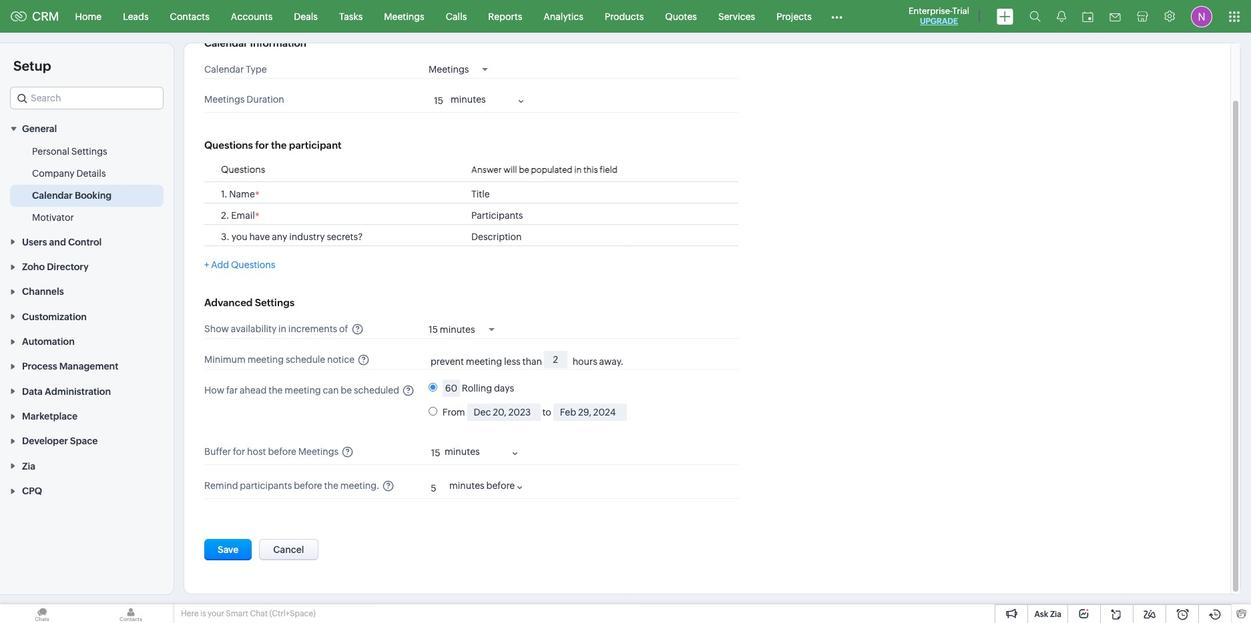 Task type: vqa. For each thing, say whether or not it's contained in the screenshot.


Task type: locate. For each thing, give the bounding box(es) containing it.
notice
[[327, 355, 355, 365]]

minutes
[[451, 94, 486, 105], [440, 324, 475, 335], [445, 447, 480, 458], [449, 481, 485, 492]]

1 horizontal spatial mmm d, yyyy text field
[[553, 404, 627, 422]]

buffer
[[204, 447, 231, 458]]

2 vertical spatial calendar
[[32, 191, 73, 201]]

meetings duration
[[204, 94, 284, 105]]

2 vertical spatial questions
[[231, 260, 275, 271]]

mmm d, yyyy text field down days
[[467, 404, 541, 422]]

settings inside general region
[[71, 146, 107, 157]]

be right will
[[519, 165, 529, 175]]

company details
[[32, 169, 106, 179]]

meetings down calls on the left top of the page
[[429, 64, 469, 75]]

advanced
[[204, 297, 253, 309]]

analytics
[[544, 11, 584, 22]]

1
[[221, 189, 224, 200]]

meeting up rolling days
[[466, 356, 502, 367]]

calendar information
[[204, 37, 306, 49]]

advanced settings
[[204, 297, 295, 309]]

setup
[[13, 58, 51, 73]]

calendar left type at left
[[204, 64, 244, 75]]

questions for questions
[[221, 164, 265, 175]]

users
[[22, 237, 47, 248]]

automation button
[[0, 329, 174, 354]]

questions down have
[[231, 260, 275, 271]]

zia right ask
[[1050, 610, 1062, 620]]

Search text field
[[11, 87, 163, 109]]

None field
[[10, 87, 164, 110]]

meetings inside meetings field
[[429, 64, 469, 75]]

type
[[246, 64, 267, 75]]

1 horizontal spatial be
[[519, 165, 529, 175]]

0 horizontal spatial for
[[233, 447, 245, 458]]

for down duration
[[255, 140, 269, 151]]

. for 1
[[224, 189, 227, 200]]

2 mmm d, yyyy text field from the left
[[553, 404, 627, 422]]

be right can
[[341, 386, 352, 396]]

analytics link
[[533, 0, 594, 32]]

users and control button
[[0, 229, 174, 254]]

0 vertical spatial zia
[[22, 461, 35, 472]]

0 vertical spatial be
[[519, 165, 529, 175]]

meetings up remind participants before the meeting.
[[298, 447, 339, 458]]

minimum
[[204, 355, 246, 365]]

. left name
[[224, 189, 227, 200]]

smart
[[226, 610, 248, 619]]

+ add questions link
[[204, 260, 275, 271]]

customization
[[22, 312, 87, 322]]

calendar up "motivator" link at the top of page
[[32, 191, 73, 201]]

1 vertical spatial calendar
[[204, 64, 244, 75]]

you
[[232, 232, 247, 243]]

reports
[[488, 11, 522, 22]]

settings up show availability in increments of
[[255, 297, 295, 309]]

cpq
[[22, 486, 42, 497]]

meeting for minimum
[[247, 355, 284, 365]]

automation
[[22, 337, 75, 347]]

0 horizontal spatial meeting
[[247, 355, 284, 365]]

calendar up calendar type
[[204, 37, 248, 49]]

how
[[204, 386, 224, 396]]

0 horizontal spatial zia
[[22, 461, 35, 472]]

2 horizontal spatial meeting
[[466, 356, 502, 367]]

0 horizontal spatial be
[[341, 386, 352, 396]]

1 vertical spatial in
[[278, 324, 286, 335]]

0 horizontal spatial mmm d, yyyy text field
[[467, 404, 541, 422]]

zia up cpq
[[22, 461, 35, 472]]

1 horizontal spatial settings
[[255, 297, 295, 309]]

.
[[224, 189, 227, 200], [226, 211, 229, 221], [227, 232, 230, 243]]

chats image
[[0, 605, 84, 624]]

None radio
[[429, 384, 437, 392], [429, 408, 437, 416], [429, 384, 437, 392], [429, 408, 437, 416]]

mmm d, yyyy text field right 'to'
[[553, 404, 627, 422]]

zia inside zia dropdown button
[[22, 461, 35, 472]]

users and control
[[22, 237, 102, 248]]

of
[[339, 324, 348, 335]]

None text field
[[426, 92, 449, 110], [544, 351, 567, 369], [443, 380, 460, 398], [426, 445, 443, 462], [423, 480, 443, 497], [426, 92, 449, 110], [544, 351, 567, 369], [443, 380, 460, 398], [426, 445, 443, 462], [423, 480, 443, 497]]

search image
[[1030, 11, 1041, 22]]

create menu element
[[989, 0, 1022, 32]]

quotes link
[[655, 0, 708, 32]]

in right availability
[[278, 324, 286, 335]]

questions down meetings duration
[[204, 140, 253, 151]]

calls link
[[435, 0, 478, 32]]

process
[[22, 362, 57, 372]]

answer will be populated in this field
[[471, 165, 618, 175]]

0 vertical spatial settings
[[71, 146, 107, 157]]

0 vertical spatial .
[[224, 189, 227, 200]]

settings up details
[[71, 146, 107, 157]]

questions
[[204, 140, 253, 151], [221, 164, 265, 175], [231, 260, 275, 271]]

MMM D, YYYY text field
[[467, 404, 541, 422], [553, 404, 627, 422]]

1 vertical spatial .
[[226, 211, 229, 221]]

1 vertical spatial the
[[269, 386, 283, 396]]

remind participants before the meeting.
[[204, 481, 380, 492]]

enterprise-
[[909, 6, 953, 16]]

company
[[32, 169, 75, 179]]

the left meeting.
[[324, 481, 338, 492]]

1 vertical spatial for
[[233, 447, 245, 458]]

scheduled
[[354, 386, 399, 396]]

participants
[[240, 481, 292, 492]]

for left "host"
[[233, 447, 245, 458]]

before
[[268, 447, 296, 458], [294, 481, 322, 492], [486, 481, 515, 492]]

calendar
[[204, 37, 248, 49], [204, 64, 244, 75], [32, 191, 73, 201]]

cpq button
[[0, 479, 174, 504]]

customization button
[[0, 304, 174, 329]]

meeting left can
[[285, 386, 321, 396]]

process management
[[22, 362, 118, 372]]

. left the you
[[227, 232, 230, 243]]

1 vertical spatial be
[[341, 386, 352, 396]]

and
[[49, 237, 66, 248]]

remind
[[204, 481, 238, 492]]

leads link
[[112, 0, 159, 32]]

personal
[[32, 146, 69, 157]]

signals element
[[1049, 0, 1074, 33]]

2 vertical spatial .
[[227, 232, 230, 243]]

administration
[[45, 386, 111, 397]]

the right ahead
[[269, 386, 283, 396]]

the
[[271, 140, 287, 151], [269, 386, 283, 396], [324, 481, 338, 492]]

add
[[211, 260, 229, 271]]

host
[[247, 447, 266, 458]]

zia button
[[0, 454, 174, 479]]

chat
[[250, 610, 268, 619]]

ask zia
[[1035, 610, 1062, 620]]

0 vertical spatial questions
[[204, 140, 253, 151]]

1 horizontal spatial meeting
[[285, 386, 321, 396]]

(ctrl+space)
[[269, 610, 316, 619]]

ahead
[[240, 386, 267, 396]]

None button
[[204, 540, 252, 561], [259, 540, 318, 561], [204, 540, 252, 561], [259, 540, 318, 561]]

0 horizontal spatial in
[[278, 324, 286, 335]]

calendar type
[[204, 64, 267, 75]]

1 vertical spatial settings
[[255, 297, 295, 309]]

Meetings field
[[429, 63, 488, 75]]

zoho
[[22, 262, 45, 272]]

products
[[605, 11, 644, 22]]

2 vertical spatial the
[[324, 481, 338, 492]]

. left 'email'
[[226, 211, 229, 221]]

1 vertical spatial questions
[[221, 164, 265, 175]]

calendar for calendar information
[[204, 37, 248, 49]]

zia
[[22, 461, 35, 472], [1050, 610, 1062, 620]]

in left this
[[574, 165, 582, 175]]

projects
[[777, 11, 812, 22]]

tasks
[[339, 11, 363, 22]]

questions up name
[[221, 164, 265, 175]]

developer space
[[22, 436, 98, 447]]

meeting
[[247, 355, 284, 365], [466, 356, 502, 367], [285, 386, 321, 396]]

marketplace button
[[0, 404, 174, 429]]

. for 3
[[227, 232, 230, 243]]

from
[[443, 408, 465, 418]]

to
[[542, 408, 551, 418]]

meetings left calls on the left top of the page
[[384, 11, 425, 22]]

0 vertical spatial for
[[255, 140, 269, 151]]

1 vertical spatial zia
[[1050, 610, 1062, 620]]

secrets?
[[327, 232, 363, 243]]

meeting down show availability in increments of
[[247, 355, 284, 365]]

process management button
[[0, 354, 174, 379]]

15 minutes field
[[429, 323, 494, 335]]

availability
[[231, 324, 277, 335]]

0 vertical spatial calendar
[[204, 37, 248, 49]]

1 horizontal spatial in
[[574, 165, 582, 175]]

1 horizontal spatial for
[[255, 140, 269, 151]]

0 horizontal spatial settings
[[71, 146, 107, 157]]

the left participant
[[271, 140, 287, 151]]

calendar inside general region
[[32, 191, 73, 201]]

populated
[[531, 165, 573, 175]]



Task type: describe. For each thing, give the bounding box(es) containing it.
tasks link
[[328, 0, 373, 32]]

name
[[229, 189, 255, 200]]

crm
[[32, 9, 59, 23]]

personal settings link
[[32, 145, 107, 158]]

days
[[494, 384, 514, 394]]

+
[[204, 260, 209, 271]]

developer
[[22, 436, 68, 447]]

calendar booking link
[[32, 189, 112, 203]]

profile element
[[1183, 0, 1221, 32]]

hours away.
[[573, 356, 624, 367]]

hours
[[573, 356, 598, 367]]

meetings down calendar type
[[204, 94, 245, 105]]

data administration
[[22, 386, 111, 397]]

data
[[22, 386, 43, 397]]

developer space button
[[0, 429, 174, 454]]

trial
[[953, 6, 970, 16]]

schedule
[[286, 355, 325, 365]]

1 mmm d, yyyy text field from the left
[[467, 404, 541, 422]]

minutes before
[[449, 481, 515, 492]]

have
[[249, 232, 270, 243]]

booking
[[75, 191, 112, 201]]

deals link
[[283, 0, 328, 32]]

Other Modules field
[[823, 6, 851, 27]]

upgrade
[[920, 17, 958, 26]]

0 vertical spatial the
[[271, 140, 287, 151]]

zoho directory button
[[0, 254, 174, 279]]

profile image
[[1191, 6, 1213, 27]]

create menu image
[[997, 8, 1014, 24]]

control
[[68, 237, 102, 248]]

general button
[[0, 116, 174, 141]]

here
[[181, 610, 199, 619]]

meeting for prevent
[[466, 356, 502, 367]]

far
[[226, 386, 238, 396]]

the for ahead
[[269, 386, 283, 396]]

show availability in increments of
[[204, 324, 348, 335]]

calendar for calendar booking
[[32, 191, 73, 201]]

prevent
[[431, 356, 464, 367]]

projects link
[[766, 0, 823, 32]]

calendar for calendar type
[[204, 64, 244, 75]]

questions for the participant
[[204, 140, 342, 151]]

accounts link
[[220, 0, 283, 32]]

general region
[[0, 141, 174, 229]]

settings for advanced settings
[[255, 297, 295, 309]]

marketplace
[[22, 411, 78, 422]]

participant
[[289, 140, 342, 151]]

is
[[200, 610, 206, 619]]

mails image
[[1110, 13, 1121, 21]]

search element
[[1022, 0, 1049, 33]]

2 . email
[[221, 211, 255, 221]]

personal settings
[[32, 146, 107, 157]]

rolling
[[462, 384, 492, 394]]

how far ahead the meeting can be scheduled
[[204, 386, 399, 396]]

calls
[[446, 11, 467, 22]]

15
[[429, 324, 438, 335]]

for for buffer
[[233, 447, 245, 458]]

+ add questions
[[204, 260, 275, 271]]

details
[[76, 169, 106, 179]]

the for before
[[324, 481, 338, 492]]

minimum meeting schedule notice
[[204, 355, 355, 365]]

this
[[584, 165, 598, 175]]

mails element
[[1102, 1, 1129, 32]]

zoho directory
[[22, 262, 89, 272]]

leads
[[123, 11, 149, 22]]

motivator link
[[32, 211, 74, 225]]

home
[[75, 11, 102, 22]]

data administration button
[[0, 379, 174, 404]]

information
[[250, 37, 306, 49]]

field
[[600, 165, 618, 175]]

1 horizontal spatial zia
[[1050, 610, 1062, 620]]

participants
[[471, 211, 523, 221]]

questions for questions for the participant
[[204, 140, 253, 151]]

contacts
[[170, 11, 210, 22]]

0 vertical spatial in
[[574, 165, 582, 175]]

directory
[[47, 262, 89, 272]]

buffer for host before meetings
[[204, 447, 339, 458]]

contacts image
[[89, 605, 173, 624]]

signals image
[[1057, 11, 1066, 22]]

for for questions
[[255, 140, 269, 151]]

contacts link
[[159, 0, 220, 32]]

duration
[[247, 94, 284, 105]]

3 . you have any industry secrets?
[[221, 232, 363, 243]]

less
[[504, 356, 521, 367]]

email
[[231, 211, 255, 221]]

2
[[221, 211, 226, 221]]

crm link
[[11, 9, 59, 23]]

minutes inside 15 minutes field
[[440, 324, 475, 335]]

enterprise-trial upgrade
[[909, 6, 970, 26]]

your
[[208, 610, 224, 619]]

answer
[[471, 165, 502, 175]]

. for 2
[[226, 211, 229, 221]]

calendar image
[[1082, 11, 1094, 22]]

here is your smart chat (ctrl+space)
[[181, 610, 316, 619]]

calendar booking
[[32, 191, 112, 201]]

prevent meeting less than
[[431, 356, 542, 367]]

settings for personal settings
[[71, 146, 107, 157]]

meetings inside meetings link
[[384, 11, 425, 22]]



